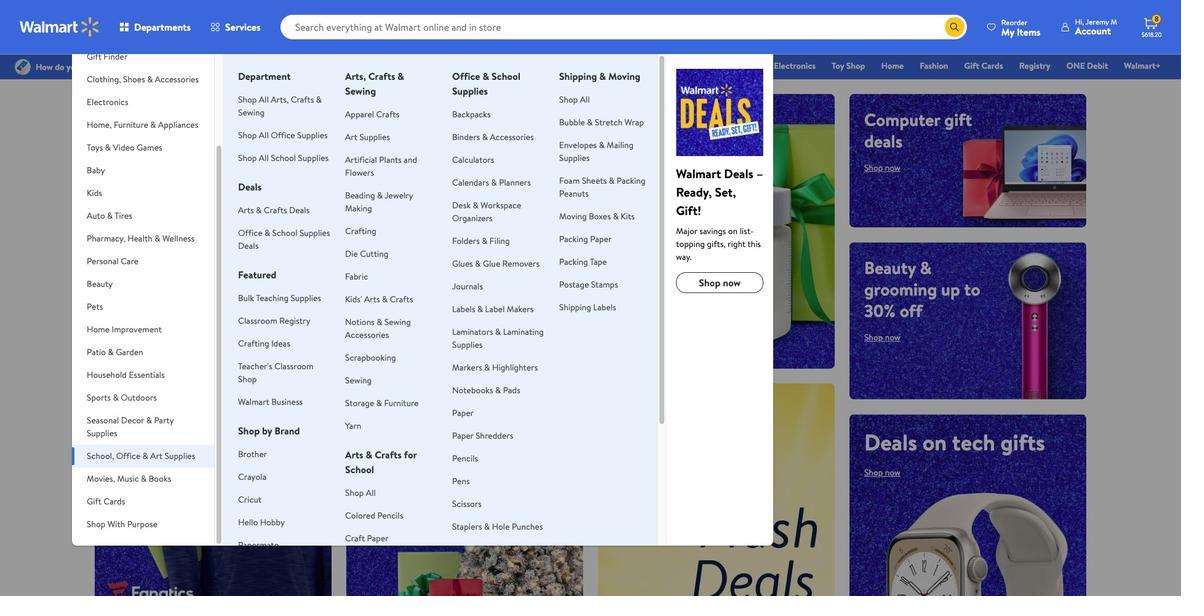 Task type: locate. For each thing, give the bounding box(es) containing it.
gift finder down walmart site-wide "search box"
[[642, 60, 683, 72]]

deals inside great home deals
[[110, 129, 148, 153]]

electronics inside dropdown button
[[87, 96, 128, 108]]

2 deals from the left
[[864, 129, 903, 153]]

savings inside walmart deals – ready, set, gift! major savings on list- topping gifts, right this way.
[[700, 225, 726, 237]]

crafts up shop all office supplies link
[[291, 94, 314, 106]]

school for office & school supplies deals
[[272, 227, 298, 239]]

1 horizontal spatial electronics
[[774, 60, 816, 72]]

deals inside the office & school supplies deals
[[238, 240, 259, 252]]

home up patio
[[87, 324, 110, 336]]

gift down walmart site-wide "search box"
[[642, 60, 657, 72]]

colored pencils
[[345, 510, 403, 522]]

gift inside the gift cards link
[[964, 60, 980, 72]]

on
[[728, 225, 738, 237], [923, 427, 947, 458]]

arts inside 'arts & crafts for school'
[[345, 449, 363, 462]]

sports & outdoors button
[[72, 387, 214, 410]]

off
[[213, 279, 243, 310], [900, 299, 923, 323], [717, 397, 746, 427], [443, 397, 466, 421]]

essentials inside household essentials dropdown button
[[129, 369, 165, 381]]

Walmart Site-Wide search field
[[280, 15, 967, 39]]

packing up kits
[[617, 175, 646, 187]]

0 horizontal spatial cards
[[104, 496, 125, 508]]

2 vertical spatial accessories
[[345, 329, 389, 341]]

1 horizontal spatial crafting
[[345, 225, 376, 237]]

1 vertical spatial gift cards
[[87, 496, 125, 508]]

movies,
[[87, 473, 115, 485]]

shop all link for arts & crafts for school
[[345, 487, 376, 500]]

1 vertical spatial classroom
[[274, 361, 314, 373]]

& inside 'dropdown button'
[[105, 142, 111, 154]]

shipping up the bubble
[[559, 70, 597, 83]]

cards for the gift cards link
[[982, 60, 1003, 72]]

art supplies
[[345, 131, 390, 143]]

toy shop link
[[826, 59, 871, 73]]

to right storage
[[387, 397, 403, 421]]

finder inside dropdown button
[[104, 50, 128, 63]]

2 horizontal spatial up
[[613, 397, 641, 427]]

0 horizontal spatial up
[[110, 279, 137, 310]]

0 vertical spatial shop all
[[559, 94, 590, 106]]

supplies right teaching
[[291, 292, 321, 305]]

sewing inside notions & sewing accessories
[[384, 316, 411, 329]]

essentials down the patio & garden dropdown button
[[129, 369, 165, 381]]

desk & workspace organizers link
[[452, 199, 521, 225]]

&
[[581, 60, 587, 72], [398, 70, 404, 83], [483, 70, 489, 83], [599, 70, 606, 83], [147, 73, 153, 86], [316, 94, 322, 106], [587, 116, 593, 129], [150, 119, 156, 131], [482, 131, 488, 143], [599, 139, 605, 151], [105, 142, 111, 154], [609, 175, 615, 187], [491, 177, 497, 189], [377, 189, 383, 202], [473, 199, 479, 212], [256, 204, 262, 217], [107, 210, 113, 222], [613, 210, 619, 223], [264, 227, 270, 239], [155, 233, 160, 245], [482, 235, 488, 247], [920, 256, 932, 280], [475, 258, 481, 270], [382, 293, 388, 306], [477, 303, 483, 316], [377, 316, 382, 329], [495, 326, 501, 338], [108, 346, 114, 359], [484, 362, 490, 374], [495, 385, 501, 397], [113, 392, 119, 404], [376, 397, 382, 410], [146, 415, 152, 427], [366, 449, 372, 462], [143, 450, 148, 463], [141, 473, 147, 485], [484, 521, 490, 533]]

journals link
[[452, 281, 483, 293]]

0 horizontal spatial essentials
[[129, 369, 165, 381]]

finder left the christmas
[[659, 60, 683, 72]]

shop all arts, crafts & sewing
[[238, 94, 322, 119]]

2 horizontal spatial arts
[[364, 293, 380, 306]]

gift finder for gift finder dropdown button
[[87, 50, 128, 63]]

1 horizontal spatial 30%
[[864, 299, 896, 323]]

accessories down notions
[[345, 329, 389, 341]]

classroom up crafting ideas link
[[238, 315, 277, 327]]

furniture inside dropdown button
[[114, 119, 148, 131]]

gift up "clothing," at the left of the page
[[87, 50, 102, 63]]

furniture up toys & video games
[[114, 119, 148, 131]]

to right up
[[964, 277, 981, 301]]

off left up
[[900, 299, 923, 323]]

registry up ideas
[[279, 315, 310, 327]]

1 horizontal spatial labels
[[593, 301, 616, 314]]

1 vertical spatial shop all
[[345, 487, 376, 500]]

electronics for electronics dropdown button
[[87, 96, 128, 108]]

1 vertical spatial shipping
[[559, 301, 591, 314]]

paper right 'craft'
[[367, 533, 389, 545]]

pens
[[452, 476, 470, 488]]

1 horizontal spatial shop all
[[559, 94, 590, 106]]

to inside up to 25% off sports-fan gear
[[143, 279, 163, 310]]

beauty inside dropdown button
[[87, 278, 113, 290]]

moving down the peanuts
[[559, 210, 587, 223]]

& inside beauty & grooming up to 30% off
[[920, 256, 932, 280]]

labels
[[593, 301, 616, 314], [452, 303, 475, 316]]

0 vertical spatial arts,
[[345, 70, 366, 83]]

packing paper
[[559, 233, 612, 245]]

1 vertical spatial home
[[87, 324, 110, 336]]

2 vertical spatial arts
[[345, 449, 363, 462]]

up inside up to 25% off sports-fan gear
[[110, 279, 137, 310]]

gift down the movies,
[[87, 496, 102, 508]]

0 horizontal spatial shop all
[[345, 487, 376, 500]]

crafting ideas link
[[238, 338, 290, 350]]

arts right kids'
[[364, 293, 380, 306]]

notions
[[345, 316, 375, 329]]

1 horizontal spatial arts
[[345, 449, 363, 462]]

pencils up pens
[[452, 453, 478, 465]]

hello hobby
[[238, 517, 285, 529]]

shipping down postage
[[559, 301, 591, 314]]

30% inside beauty & grooming up to 30% off
[[864, 299, 896, 323]]

crafts inside shop all arts, crafts & sewing
[[291, 94, 314, 106]]

1 vertical spatial essentials
[[129, 369, 165, 381]]

tape down staplers
[[452, 544, 469, 556]]

1 horizontal spatial gift cards
[[964, 60, 1003, 72]]

school for shop all school supplies
[[271, 152, 296, 164]]

gift inside gift finder dropdown button
[[87, 50, 102, 63]]

to left 65%
[[646, 397, 667, 427]]

shop now for all new savings
[[376, 332, 423, 347]]

school down shop all office supplies link
[[271, 152, 296, 164]]

supplies up backpacks
[[452, 84, 488, 98]]

0 horizontal spatial electronics
[[87, 96, 128, 108]]

sewing down kids' arts & crafts
[[384, 316, 411, 329]]

walmart up by
[[238, 396, 269, 409]]

off for up to 25% off sports-fan gear
[[213, 279, 243, 310]]

1 vertical spatial cards
[[104, 496, 125, 508]]

art
[[345, 131, 358, 143], [150, 450, 163, 463]]

packing tape
[[559, 256, 607, 268]]

0 vertical spatial shipping
[[559, 70, 597, 83]]

1 horizontal spatial essentials
[[589, 60, 626, 72]]

& inside desk & workspace organizers
[[473, 199, 479, 212]]

0 horizontal spatial beauty
[[87, 278, 113, 290]]

school down the 'arts & crafts deals'
[[272, 227, 298, 239]]

beauty for beauty
[[87, 278, 113, 290]]

1 horizontal spatial walmart
[[676, 166, 721, 182]]

up to 25% off sports-fan gear
[[110, 279, 257, 338]]

0 horizontal spatial 30%
[[407, 397, 439, 421]]

gift finder inside dropdown button
[[87, 50, 128, 63]]

1 horizontal spatial gift finder
[[642, 60, 683, 72]]

off inside up to 30% off seasonal decor
[[443, 397, 466, 421]]

crafts inside 'arts & crafts for school'
[[375, 449, 402, 462]]

all inside shop all arts, crafts & sewing
[[259, 94, 269, 106]]

markers & highlighters
[[452, 362, 538, 374]]

gift cards for the gift cards link
[[964, 60, 1003, 72]]

0 vertical spatial 30%
[[864, 299, 896, 323]]

accessories up home on the top
[[155, 73, 199, 86]]

gifts,
[[707, 238, 726, 250]]

crafting for crafting link
[[345, 225, 376, 237]]

shop all up colored
[[345, 487, 376, 500]]

pencils right colored
[[377, 510, 403, 522]]

shop all link up the bubble
[[559, 94, 590, 106]]

savings up gifts,
[[700, 225, 726, 237]]

school down yarn
[[345, 463, 374, 477]]

sewing up apparel on the left top of page
[[345, 84, 376, 98]]

accessories inside notions & sewing accessories
[[345, 329, 389, 341]]

essentials down walmart site-wide "search box"
[[589, 60, 626, 72]]

off down notebooks
[[443, 397, 466, 421]]

0 horizontal spatial furniture
[[114, 119, 148, 131]]

0 vertical spatial gift cards
[[964, 60, 1003, 72]]

sheets
[[582, 175, 607, 187]]

1 horizontal spatial arts,
[[345, 70, 366, 83]]

1 horizontal spatial finder
[[659, 60, 683, 72]]

glues & glue removers link
[[452, 258, 540, 270]]

0 horizontal spatial gift cards
[[87, 496, 125, 508]]

great home deals
[[110, 108, 198, 153]]

0 vertical spatial crafting
[[345, 225, 376, 237]]

gift cards down the movies,
[[87, 496, 125, 508]]

gift inside the gift finder link
[[642, 60, 657, 72]]

flowers
[[345, 167, 374, 179]]

shop
[[739, 60, 758, 72], [846, 60, 865, 72], [238, 94, 257, 106], [559, 94, 578, 106], [238, 129, 257, 142], [238, 152, 257, 164], [864, 162, 883, 174], [699, 276, 721, 290], [864, 331, 883, 344], [376, 332, 400, 347], [110, 346, 128, 359], [238, 373, 257, 386], [238, 425, 260, 438], [361, 451, 380, 464], [864, 467, 883, 479], [345, 487, 364, 500], [87, 519, 105, 531]]

0 vertical spatial packing
[[617, 175, 646, 187]]

0 vertical spatial arts
[[238, 204, 254, 217]]

account
[[1075, 24, 1111, 38]]

walmart for deals
[[676, 166, 721, 182]]

$618.20
[[1142, 30, 1162, 39]]

labels down "stamps"
[[593, 301, 616, 314]]

paper down notebooks
[[452, 407, 474, 420]]

fashion
[[920, 60, 948, 72]]

up for up to 25% off sports-fan gear
[[110, 279, 137, 310]]

0 horizontal spatial on
[[728, 225, 738, 237]]

beading & jewelry making link
[[345, 189, 413, 215]]

& inside 'arts & crafts for school'
[[366, 449, 372, 462]]

craft paper
[[345, 533, 389, 545]]

to for up to 30% off seasonal decor
[[387, 397, 403, 421]]

& inside shop all arts, crafts & sewing
[[316, 94, 322, 106]]

improvement
[[112, 324, 162, 336]]

calendars & planners
[[452, 177, 531, 189]]

office down arts & crafts deals link
[[238, 227, 262, 239]]

beading & jewelry making
[[345, 189, 413, 215]]

arts for arts & crafts for school
[[345, 449, 363, 462]]

up inside up to 30% off seasonal decor
[[361, 397, 383, 421]]

electronics left toy at the top
[[774, 60, 816, 72]]

cards down my
[[982, 60, 1003, 72]]

school, office & art supplies
[[87, 450, 195, 463]]

0 horizontal spatial home
[[87, 324, 110, 336]]

electronics down "clothing," at the left of the page
[[87, 96, 128, 108]]

30% inside up to 30% off seasonal decor
[[407, 397, 439, 421]]

shop all link up colored
[[345, 487, 376, 500]]

moving up the wrap
[[609, 70, 641, 83]]

school inside office & school supplies
[[492, 70, 521, 83]]

1 vertical spatial art
[[150, 450, 163, 463]]

punches
[[512, 521, 543, 533]]

0 horizontal spatial gift finder
[[87, 50, 128, 63]]

walmart up ready,
[[676, 166, 721, 182]]

arts & crafts deals link
[[238, 204, 310, 217]]

to inside up to 30% off seasonal decor
[[387, 397, 403, 421]]

registry down items at the right of page
[[1019, 60, 1051, 72]]

1 horizontal spatial accessories
[[345, 329, 389, 341]]

deals inside computer gift deals
[[864, 129, 903, 153]]

& inside seasonal decor & party supplies
[[146, 415, 152, 427]]

now for up to 30% off seasonal decor
[[382, 451, 397, 464]]

list-
[[740, 225, 754, 237]]

beauty inside beauty & grooming up to 30% off
[[864, 256, 916, 280]]

0 vertical spatial accessories
[[155, 73, 199, 86]]

supplies down seasonal
[[87, 428, 117, 440]]

to
[[964, 277, 981, 301], [143, 279, 163, 310], [646, 397, 667, 427], [387, 397, 403, 421]]

home inside dropdown button
[[87, 324, 110, 336]]

0 horizontal spatial arts
[[238, 204, 254, 217]]

gift inside gift cards dropdown button
[[87, 496, 102, 508]]

0 horizontal spatial arts,
[[271, 94, 289, 106]]

arts down the 'yarn' link
[[345, 449, 363, 462]]

1 horizontal spatial up
[[361, 397, 383, 421]]

off for up to 65% off
[[717, 397, 746, 427]]

accessories inside dropdown button
[[155, 73, 199, 86]]

hobby
[[260, 517, 285, 529]]

1 vertical spatial 30%
[[407, 397, 439, 421]]

tech
[[952, 427, 995, 458]]

to down personal care dropdown button
[[143, 279, 163, 310]]

shop all up the bubble
[[559, 94, 590, 106]]

up for up to 30% off seasonal decor
[[361, 397, 383, 421]]

on left tech
[[923, 427, 947, 458]]

1 vertical spatial accessories
[[490, 131, 534, 143]]

0 vertical spatial essentials
[[589, 60, 626, 72]]

packing up postage
[[559, 256, 588, 268]]

office up music
[[116, 450, 140, 463]]

1 horizontal spatial furniture
[[384, 397, 419, 410]]

1 vertical spatial walmart
[[238, 396, 269, 409]]

off right 25%
[[213, 279, 243, 310]]

art up books
[[150, 450, 163, 463]]

shop now link for beauty & grooming up to 30% off
[[864, 331, 901, 344]]

off right 65%
[[717, 397, 746, 427]]

toys & video games
[[87, 142, 162, 154]]

0 horizontal spatial moving
[[559, 210, 587, 223]]

deals link
[[507, 59, 539, 73]]

deals inside walmart deals – ready, set, gift! major savings on list- topping gifts, right this way.
[[724, 166, 754, 182]]

boxes
[[589, 210, 611, 223]]

1 vertical spatial arts,
[[271, 94, 289, 106]]

1 vertical spatial tape
[[452, 544, 469, 556]]

shredders
[[476, 430, 513, 442]]

one debit
[[1067, 60, 1108, 72]]

electronics link
[[769, 59, 821, 73]]

–
[[757, 166, 763, 182]]

crafts up apparel crafts link
[[368, 70, 395, 83]]

30%
[[864, 299, 896, 323], [407, 397, 439, 421]]

1 vertical spatial crafting
[[238, 338, 269, 350]]

laminators
[[452, 326, 493, 338]]

grocery & essentials
[[549, 60, 626, 72]]

0 horizontal spatial art
[[150, 450, 163, 463]]

walmart for business
[[238, 396, 269, 409]]

0 vertical spatial cards
[[982, 60, 1003, 72]]

arts, up apparel on the left top of page
[[345, 70, 366, 83]]

2 shipping from the top
[[559, 301, 591, 314]]

office inside dropdown button
[[116, 450, 140, 463]]

1 horizontal spatial tape
[[590, 256, 607, 268]]

supplies down apparel crafts
[[360, 131, 390, 143]]

pets
[[87, 301, 103, 313]]

savings
[[700, 225, 726, 237], [461, 270, 552, 312]]

notebooks & pads
[[452, 385, 520, 397]]

markers
[[452, 362, 482, 374]]

accessories up calculators link
[[490, 131, 534, 143]]

off inside up to 25% off sports-fan gear
[[213, 279, 243, 310]]

crafts left for
[[375, 449, 402, 462]]

0 vertical spatial shop all link
[[559, 94, 590, 106]]

school for office & school supplies
[[492, 70, 521, 83]]

0 horizontal spatial accessories
[[155, 73, 199, 86]]

school inside the office & school supplies deals
[[272, 227, 298, 239]]

calculators
[[452, 154, 494, 166]]

supplies down laminators
[[452, 339, 483, 351]]

patio & garden button
[[72, 341, 214, 364]]

gift finder for the gift finder link
[[642, 60, 683, 72]]

seasonal
[[87, 415, 119, 427]]

beauty button
[[72, 273, 214, 296]]

home left fashion
[[881, 60, 904, 72]]

folders & filing
[[452, 235, 510, 247]]

kits
[[621, 210, 635, 223]]

gifts
[[1001, 427, 1045, 458]]

art down apparel on the left top of page
[[345, 131, 358, 143]]

1 horizontal spatial beauty
[[864, 256, 916, 280]]

now for up to 25% off sports-fan gear
[[130, 346, 146, 359]]

office up backpacks
[[452, 70, 480, 83]]

tape up "stamps"
[[590, 256, 607, 268]]

hello
[[238, 517, 258, 529]]

this
[[748, 238, 761, 250]]

cards up the with
[[104, 496, 125, 508]]

1 vertical spatial shop all link
[[345, 487, 376, 500]]

m
[[1111, 17, 1117, 27]]

1 horizontal spatial deals
[[864, 129, 903, 153]]

cards for gift cards dropdown button
[[104, 496, 125, 508]]

on up the 'right'
[[728, 225, 738, 237]]

school inside 'arts & crafts for school'
[[345, 463, 374, 477]]

household essentials button
[[72, 364, 214, 387]]

1 vertical spatial packing
[[559, 233, 588, 245]]

walmart inside walmart deals – ready, set, gift! major savings on list- topping gifts, right this way.
[[676, 166, 721, 182]]

1 horizontal spatial cards
[[982, 60, 1003, 72]]

crafting down making
[[345, 225, 376, 237]]

finder up "clothing," at the left of the page
[[104, 50, 128, 63]]

1 vertical spatial registry
[[279, 315, 310, 327]]

gift for the gift finder link
[[642, 60, 657, 72]]

0 vertical spatial moving
[[609, 70, 641, 83]]

set,
[[715, 184, 736, 201]]

deals
[[513, 60, 533, 72], [724, 166, 754, 182], [238, 180, 262, 194], [289, 204, 310, 217], [238, 240, 259, 252], [864, 427, 917, 458]]

1 horizontal spatial shop all link
[[559, 94, 590, 106]]

0 vertical spatial savings
[[700, 225, 726, 237]]

supplies down shop all office supplies link
[[298, 152, 329, 164]]

0 vertical spatial pencils
[[452, 453, 478, 465]]

artificial plants and flowers
[[345, 154, 417, 179]]

0 vertical spatial classroom
[[238, 315, 277, 327]]

deals for computer
[[864, 129, 903, 153]]

electronics button
[[72, 91, 214, 114]]

walmart image
[[20, 17, 100, 37]]

hi, jeremy m account
[[1075, 17, 1117, 38]]

journals
[[452, 281, 483, 293]]

seasonal decor & party supplies button
[[72, 410, 214, 445]]

2 vertical spatial packing
[[559, 256, 588, 268]]

supplies down envelopes
[[559, 152, 590, 164]]

hello hobby link
[[238, 517, 285, 529]]

0 vertical spatial furniture
[[114, 119, 148, 131]]

backpacks
[[452, 108, 491, 121]]

finder
[[104, 50, 128, 63], [659, 60, 683, 72]]

shop with purpose button
[[72, 514, 214, 537]]

up to 65% off
[[613, 397, 746, 427]]

apparel
[[345, 108, 374, 121]]

labels down journals link
[[452, 303, 475, 316]]

0 vertical spatial art
[[345, 131, 358, 143]]

cards inside dropdown button
[[104, 496, 125, 508]]

shop inside teacher's classroom shop
[[238, 373, 257, 386]]

& inside envelopes & mailing supplies
[[599, 139, 605, 151]]

shop now for up to 30% off seasonal decor
[[361, 451, 397, 464]]

school left grocery
[[492, 70, 521, 83]]

gift finder up "clothing," at the left of the page
[[87, 50, 128, 63]]

arts up the office & school supplies deals
[[238, 204, 254, 217]]

shipping & moving
[[559, 70, 641, 83]]

packing up the packing tape
[[559, 233, 588, 245]]

shop now for up to 25% off sports-fan gear
[[110, 346, 146, 359]]

gift cards for gift cards dropdown button
[[87, 496, 125, 508]]

search icon image
[[950, 22, 960, 32]]

sewing inside arts, crafts & sewing
[[345, 84, 376, 98]]

savings down glues & glue removers link
[[461, 270, 552, 312]]

packing for packing tape
[[559, 256, 588, 268]]

1 horizontal spatial home
[[881, 60, 904, 72]]

0 vertical spatial home
[[881, 60, 904, 72]]

1 horizontal spatial savings
[[700, 225, 726, 237]]

gift cards down my
[[964, 60, 1003, 72]]

arts, down department
[[271, 94, 289, 106]]

beauty for beauty & grooming up to 30% off
[[864, 256, 916, 280]]

classroom down ideas
[[274, 361, 314, 373]]

supplies inside envelopes & mailing supplies
[[559, 152, 590, 164]]

gift for gift cards dropdown button
[[87, 496, 102, 508]]

crafting
[[345, 225, 376, 237], [238, 338, 269, 350]]

bubble
[[559, 116, 585, 129]]

crafting up teacher's
[[238, 338, 269, 350]]

1 shipping from the top
[[559, 70, 597, 83]]

0 vertical spatial on
[[728, 225, 738, 237]]

label
[[485, 303, 505, 316]]

0 horizontal spatial walmart
[[238, 396, 269, 409]]

video
[[113, 142, 135, 154]]

shop now link for up to 30% off seasonal decor
[[361, 451, 397, 464]]

now for computer gift deals
[[885, 162, 901, 174]]

off inside beauty & grooming up to 30% off
[[900, 299, 923, 323]]

accessories for notions & sewing accessories
[[345, 329, 389, 341]]

0 horizontal spatial finder
[[104, 50, 128, 63]]

furniture up seasonal
[[384, 397, 419, 410]]

0 vertical spatial electronics
[[774, 60, 816, 72]]

2 horizontal spatial accessories
[[490, 131, 534, 143]]

baby
[[87, 164, 105, 177]]

supplies left crafting link
[[300, 227, 330, 239]]

kids' arts & crafts link
[[345, 293, 413, 306]]

1 deals from the left
[[110, 129, 148, 153]]

1 vertical spatial on
[[923, 427, 947, 458]]

one
[[1067, 60, 1085, 72]]

sewing down department
[[238, 106, 265, 119]]

0 horizontal spatial crafting
[[238, 338, 269, 350]]

shop now link for computer gift deals
[[864, 162, 901, 174]]

0 vertical spatial registry
[[1019, 60, 1051, 72]]

gift right fashion
[[964, 60, 980, 72]]

gift cards inside dropdown button
[[87, 496, 125, 508]]

0 horizontal spatial shop all link
[[345, 487, 376, 500]]

home improvement button
[[72, 319, 214, 341]]

pets button
[[72, 296, 214, 319]]

cricut
[[238, 494, 262, 506]]



Task type: describe. For each thing, give the bounding box(es) containing it.
planners
[[499, 177, 531, 189]]

school, office & art supplies button
[[72, 445, 214, 468]]

packing for packing paper
[[559, 233, 588, 245]]

calendars & planners link
[[452, 177, 531, 189]]

sports-
[[110, 307, 178, 338]]

0 horizontal spatial pencils
[[377, 510, 403, 522]]

home,
[[87, 119, 112, 131]]

essentials inside grocery & essentials link
[[589, 60, 626, 72]]

crafts up notions & sewing accessories link
[[390, 293, 413, 306]]

gift
[[945, 108, 972, 132]]

home for home
[[881, 60, 904, 72]]

storage & furniture link
[[345, 397, 419, 410]]

scrapbooking
[[345, 352, 396, 364]]

shop now link for all new savings
[[361, 325, 438, 354]]

shop now for beauty & grooming up to 30% off
[[864, 331, 901, 344]]

gift finder button
[[72, 46, 214, 68]]

to for up to 25% off sports-fan gear
[[143, 279, 163, 310]]

envelopes & mailing supplies
[[559, 139, 634, 164]]

0 horizontal spatial savings
[[461, 270, 552, 312]]

now for all new savings
[[403, 332, 423, 347]]

sewing up storage
[[345, 375, 372, 387]]

to inside beauty & grooming up to 30% off
[[964, 277, 981, 301]]

accessories for clothing, shoes & accessories
[[155, 73, 199, 86]]

fan
[[178, 307, 209, 338]]

& inside laminators & laminating supplies
[[495, 326, 501, 338]]

moving boxes & kits link
[[559, 210, 635, 223]]

one debit link
[[1061, 59, 1114, 73]]

shop inside dropdown button
[[87, 519, 105, 531]]

services button
[[201, 12, 270, 42]]

shop all for arts & crafts for school
[[345, 487, 376, 500]]

shop with purpose
[[87, 519, 158, 531]]

& inside the office & school supplies deals
[[264, 227, 270, 239]]

home improvement
[[87, 324, 162, 336]]

shipping for shipping & moving
[[559, 70, 597, 83]]

computer gift deals
[[864, 108, 972, 153]]

crafting for crafting ideas
[[238, 338, 269, 350]]

1 vertical spatial moving
[[559, 210, 587, 223]]

grocery & essentials link
[[544, 59, 631, 73]]

supplies inside the office & school supplies deals
[[300, 227, 330, 239]]

envelopes & mailing supplies link
[[559, 139, 634, 164]]

paper link
[[452, 407, 474, 420]]

sewing inside shop all arts, crafts & sewing
[[238, 106, 265, 119]]

finder for the gift finder link
[[659, 60, 683, 72]]

1 horizontal spatial art
[[345, 131, 358, 143]]

crafts up the office & school supplies deals
[[264, 204, 287, 217]]

jewelry
[[385, 189, 413, 202]]

teacher's classroom shop link
[[238, 361, 314, 386]]

makers
[[507, 303, 534, 316]]

seasonal
[[361, 419, 424, 443]]

outdoors
[[121, 392, 157, 404]]

shop now for deals on tech gifts
[[864, 467, 901, 479]]

electronics for electronics link
[[774, 60, 816, 72]]

patio & garden
[[87, 346, 143, 359]]

filing
[[490, 235, 510, 247]]

staplers
[[452, 521, 482, 533]]

pharmacy, health & wellness
[[87, 233, 195, 245]]

sports & outdoors
[[87, 392, 157, 404]]

1 horizontal spatial pencils
[[452, 453, 478, 465]]

sewing link
[[345, 375, 372, 387]]

shop now for computer gift deals
[[864, 162, 901, 174]]

stretch
[[595, 116, 623, 129]]

& inside office & school supplies
[[483, 70, 489, 83]]

supplies up books
[[165, 450, 195, 463]]

artificial plants and flowers link
[[345, 154, 417, 179]]

home
[[156, 108, 198, 132]]

shop all for shipping & moving
[[559, 94, 590, 106]]

way.
[[676, 251, 692, 263]]

new
[[402, 270, 454, 312]]

packing tape link
[[559, 256, 607, 268]]

0 horizontal spatial registry
[[279, 315, 310, 327]]

1 horizontal spatial on
[[923, 427, 947, 458]]

brand
[[275, 425, 300, 438]]

1 vertical spatial arts
[[364, 293, 380, 306]]

pens link
[[452, 476, 470, 488]]

craft paper link
[[345, 533, 389, 545]]

now for deals on tech gifts
[[885, 467, 901, 479]]

arts & crafts deals
[[238, 204, 310, 217]]

highlighters
[[492, 362, 538, 374]]

paper down paper link
[[452, 430, 474, 442]]

& inside foam sheets & packing peanuts
[[609, 175, 615, 187]]

0 horizontal spatial tape
[[452, 544, 469, 556]]

teaching
[[256, 292, 289, 305]]

appliances
[[158, 119, 198, 131]]

shop inside shop all arts, crafts & sewing
[[238, 94, 257, 106]]

departments
[[134, 20, 191, 34]]

Search search field
[[280, 15, 967, 39]]

decor
[[428, 419, 471, 443]]

pharmacy,
[[87, 233, 126, 245]]

home for home improvement
[[87, 324, 110, 336]]

kids
[[87, 187, 102, 199]]

& inside arts, crafts & sewing
[[398, 70, 404, 83]]

die
[[345, 248, 358, 260]]

crafts inside arts, crafts & sewing
[[368, 70, 395, 83]]

paper down boxes
[[590, 233, 612, 245]]

bubble & stretch wrap link
[[559, 116, 644, 129]]

classroom inside teacher's classroom shop
[[274, 361, 314, 373]]

folders & filing link
[[452, 235, 510, 247]]

crafting ideas
[[238, 338, 290, 350]]

supplies inside laminators & laminating supplies
[[452, 339, 483, 351]]

cricut link
[[238, 494, 262, 506]]

office inside office & school supplies
[[452, 70, 480, 83]]

up for up to 65% off
[[613, 397, 641, 427]]

shop now link for up to 25% off sports-fan gear
[[110, 346, 146, 359]]

gift for gift finder dropdown button
[[87, 50, 102, 63]]

storage & furniture
[[345, 397, 419, 410]]

to for up to 65% off
[[646, 397, 667, 427]]

notions & sewing accessories
[[345, 316, 411, 341]]

& inside beading & jewelry making
[[377, 189, 383, 202]]

& inside notions & sewing accessories
[[377, 316, 382, 329]]

supplies inside office & school supplies
[[452, 84, 488, 98]]

1 horizontal spatial registry
[[1019, 60, 1051, 72]]

pads
[[503, 385, 520, 397]]

on inside walmart deals – ready, set, gift! major savings on list- topping gifts, right this way.
[[728, 225, 738, 237]]

reorder
[[1002, 17, 1028, 27]]

up
[[941, 277, 960, 301]]

christmas shop
[[699, 60, 758, 72]]

toy
[[832, 60, 844, 72]]

scrapbooking link
[[345, 352, 396, 364]]

0 horizontal spatial labels
[[452, 303, 475, 316]]

now for beauty & grooming up to 30% off
[[885, 331, 901, 344]]

gift finder link
[[636, 59, 689, 73]]

off for up to 30% off seasonal decor
[[443, 397, 466, 421]]

hole
[[492, 521, 510, 533]]

clothing,
[[87, 73, 121, 86]]

making
[[345, 202, 372, 215]]

arts for arts & crafts deals
[[238, 204, 254, 217]]

bulk teaching supplies
[[238, 292, 321, 305]]

gift cards button
[[72, 491, 214, 514]]

die cutting
[[345, 248, 388, 260]]

moving boxes & kits
[[559, 210, 635, 223]]

shipping for shipping labels
[[559, 301, 591, 314]]

art inside dropdown button
[[150, 450, 163, 463]]

arts, inside shop all arts, crafts & sewing
[[271, 94, 289, 106]]

supplies inside seasonal decor & party supplies
[[87, 428, 117, 440]]

packing inside foam sheets & packing peanuts
[[617, 175, 646, 187]]

office inside the office & school supplies deals
[[238, 227, 262, 239]]

shipping labels
[[559, 301, 616, 314]]

office up shop all school supplies link
[[271, 129, 295, 142]]

movies, music & books
[[87, 473, 171, 485]]

gift for the gift cards link
[[964, 60, 980, 72]]

debit
[[1087, 60, 1108, 72]]

crayola
[[238, 471, 267, 484]]

0 vertical spatial tape
[[590, 256, 607, 268]]

walmart+ link
[[1119, 59, 1167, 73]]

laminators & laminating supplies
[[452, 326, 544, 351]]

tape link
[[452, 544, 469, 556]]

65%
[[672, 397, 712, 427]]

deals for great
[[110, 129, 148, 153]]

1 horizontal spatial moving
[[609, 70, 641, 83]]

shop all link for shipping & moving
[[559, 94, 590, 106]]

1 vertical spatial furniture
[[384, 397, 419, 410]]

arts, inside arts, crafts & sewing
[[345, 70, 366, 83]]

finder for gift finder dropdown button
[[104, 50, 128, 63]]

school, office & art supplies image
[[676, 69, 764, 156]]

shop by brand
[[238, 425, 300, 438]]

crafts right apparel on the left top of page
[[376, 108, 400, 121]]

peanuts
[[559, 188, 589, 200]]

shop now link for deals on tech gifts
[[864, 467, 901, 479]]

all new savings
[[361, 270, 552, 312]]

ideas
[[271, 338, 290, 350]]

supplies up shop all school supplies link
[[297, 129, 328, 142]]



Task type: vqa. For each thing, say whether or not it's contained in the screenshot.
Baby
yes



